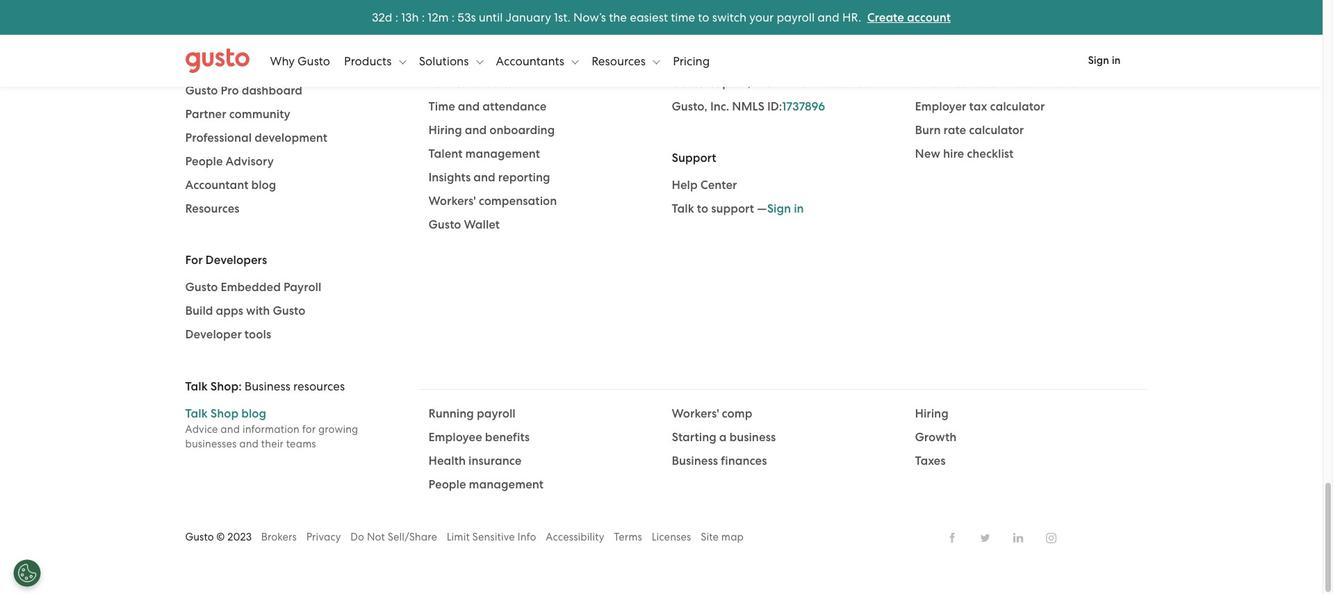 Task type: locate. For each thing, give the bounding box(es) containing it.
1 horizontal spatial accountants
[[496, 54, 567, 68]]

licenses link
[[652, 531, 701, 544]]

twitter image
[[980, 533, 990, 543]]

gusto embedded payroll link
[[185, 280, 408, 296]]

gusto
[[298, 54, 330, 68], [672, 76, 705, 91], [185, 84, 218, 98], [429, 218, 461, 232], [185, 280, 218, 295], [273, 304, 305, 319], [185, 531, 214, 544]]

calculator up checklist
[[969, 123, 1024, 138]]

2 horizontal spatial business
[[948, 76, 995, 91]]

0 vertical spatial calculator
[[990, 100, 1045, 114]]

calculator down the small business financial relief link on the top right
[[990, 100, 1045, 114]]

0 horizontal spatial tax
[[455, 76, 473, 91]]

3 left the d :
[[372, 10, 379, 24]]

a up business finances
[[719, 431, 727, 445]]

new hire checklist
[[915, 147, 1014, 162]]

0 vertical spatial talk
[[672, 202, 694, 217]]

business finances link
[[672, 454, 894, 470]]

a
[[232, 60, 239, 75], [719, 431, 727, 445]]

build
[[185, 304, 213, 319]]

account
[[907, 10, 951, 25]]

0 horizontal spatial nmls
[[732, 100, 765, 114]]

resources
[[293, 380, 345, 394]]

business
[[730, 431, 776, 445]]

id: down gusto capital, llc nmls id: 1845463
[[767, 100, 782, 114]]

growth
[[915, 431, 957, 445]]

1 horizontal spatial sign
[[1088, 54, 1109, 67]]

1 vertical spatial health
[[429, 454, 466, 469]]

online payroll services, hr, and benefits | gusto image
[[185, 48, 249, 73]]

financial up the employer tax calculator link
[[998, 76, 1047, 91]]

workers' for workers' compensation
[[429, 194, 476, 209]]

developer
[[185, 328, 242, 342]]

nmls down llc
[[732, 100, 765, 114]]

1 horizontal spatial id:
[[810, 76, 825, 91]]

calculator
[[990, 100, 1045, 114], [969, 123, 1024, 138]]

2
[[379, 10, 385, 24], [432, 10, 438, 24]]

for
[[302, 424, 316, 436]]

1 right h :
[[428, 10, 432, 24]]

and inside 3 2 d : 1 3 h : 1 2 m : 5 3 s until january 1st. now's the easiest time to switch your payroll and hr. create account
[[818, 10, 840, 24]]

become a partner link
[[185, 59, 408, 76]]

licenses down time
[[672, 49, 717, 64]]

1 vertical spatial tax
[[969, 100, 987, 114]]

blog inside accountant blog link
[[251, 178, 276, 193]]

new
[[915, 147, 940, 162]]

accessibility link
[[546, 531, 614, 544]]

gusto up partner
[[185, 84, 218, 98]]

0 vertical spatial for
[[185, 33, 203, 48]]

1 vertical spatial accountants
[[496, 54, 567, 68]]

0 vertical spatial management
[[465, 147, 540, 162]]

help center link
[[672, 178, 894, 194]]

hiring up growth at the bottom
[[915, 407, 949, 422]]

tax up burn rate calculator
[[969, 100, 987, 114]]

talk for talk shop: business resources
[[185, 380, 208, 394]]

financial up r&d
[[429, 52, 478, 67]]

hiring up talent
[[429, 123, 462, 138]]

accountants inside dropdown button
[[496, 54, 567, 68]]

blog up information
[[241, 407, 266, 422]]

management down hiring and onboarding
[[465, 147, 540, 162]]

benefits inside health benefits link
[[469, 29, 513, 43]]

gusto left wallet
[[429, 218, 461, 232]]

resources link
[[185, 201, 408, 218]]

1 horizontal spatial people
[[429, 478, 466, 492]]

workers' for workers' comp
[[672, 407, 719, 422]]

1 horizontal spatial 2
[[432, 10, 438, 24]]

h :
[[412, 10, 425, 24]]

sign inside main element
[[1088, 54, 1109, 67]]

professional
[[185, 131, 252, 146]]

0 horizontal spatial people
[[185, 155, 223, 169]]

the
[[609, 10, 627, 24]]

accountants up the "become a partner"
[[205, 33, 274, 48]]

0 vertical spatial benefits
[[469, 29, 513, 43]]

gusto inside gusto pro dashboard link
[[185, 84, 218, 98]]

tax inside r&d tax credits link
[[455, 76, 473, 91]]

benefits down until
[[469, 29, 513, 43]]

0 horizontal spatial sign
[[767, 202, 791, 217]]

employee
[[429, 431, 482, 445]]

wallet
[[464, 218, 500, 232]]

in
[[1112, 54, 1121, 67], [794, 202, 804, 217]]

workers' up starting
[[672, 407, 719, 422]]

business inside talk shop: business resources
[[245, 380, 291, 394]]

management down insurance
[[469, 478, 544, 492]]

rate
[[944, 123, 966, 138]]

business
[[948, 76, 995, 91], [245, 380, 291, 394], [672, 454, 718, 469]]

gusto right why
[[298, 54, 330, 68]]

tax right r&d
[[455, 76, 473, 91]]

1 right the d :
[[401, 10, 405, 24]]

gusto down pricing in the top of the page
[[672, 76, 705, 91]]

2 vertical spatial talk
[[185, 407, 208, 422]]

0 vertical spatial a
[[232, 60, 239, 75]]

gusto left ©
[[185, 531, 214, 544]]

1 horizontal spatial in
[[1112, 54, 1121, 67]]

1 horizontal spatial hiring
[[915, 407, 949, 422]]

1 horizontal spatial payroll
[[777, 10, 815, 24]]

benefits inside "financial benefits" 'link'
[[481, 52, 526, 67]]

0 horizontal spatial id:
[[767, 100, 782, 114]]

1 horizontal spatial 3
[[405, 10, 412, 24]]

0 horizontal spatial hiring
[[429, 123, 462, 138]]

3 3 from the left
[[464, 10, 471, 24]]

1 vertical spatial management
[[469, 478, 544, 492]]

talk
[[672, 202, 694, 217], [185, 380, 208, 394], [185, 407, 208, 422]]

accessibility
[[546, 531, 604, 544]]

people for people management
[[429, 478, 466, 492]]

employer
[[915, 100, 967, 114]]

gusto,
[[672, 100, 708, 114]]

2 health from the top
[[429, 454, 466, 469]]

privacy
[[306, 531, 341, 544]]

talk up advice at bottom left
[[185, 407, 208, 422]]

gusto for gusto embedded payroll
[[185, 280, 218, 295]]

accountants
[[205, 33, 274, 48], [496, 54, 567, 68]]

with
[[246, 304, 270, 319]]

to right time
[[698, 10, 709, 24]]

capital,
[[707, 76, 751, 91]]

1 3 from the left
[[372, 10, 379, 24]]

hiring for hiring and onboarding
[[429, 123, 462, 138]]

center
[[700, 178, 737, 193]]

sell/share
[[388, 531, 437, 544]]

1 health from the top
[[429, 29, 466, 43]]

1 horizontal spatial workers'
[[672, 407, 719, 422]]

people advisory
[[185, 155, 274, 169]]

resources inside dropdown button
[[592, 54, 649, 68]]

1 horizontal spatial nmls
[[775, 76, 807, 91]]

licenses left site
[[652, 531, 691, 544]]

0 horizontal spatial business
[[245, 380, 291, 394]]

2 2 from the left
[[432, 10, 438, 24]]

0 horizontal spatial financial
[[429, 52, 478, 67]]

attendance
[[483, 100, 547, 114]]

0 vertical spatial business
[[948, 76, 995, 91]]

1 vertical spatial in
[[794, 202, 804, 217]]

why gusto link
[[270, 40, 330, 82]]

teams
[[286, 438, 316, 451]]

1 vertical spatial workers'
[[672, 407, 719, 422]]

and left hr.
[[818, 10, 840, 24]]

1 horizontal spatial tax
[[969, 100, 987, 114]]

payroll right your
[[777, 10, 815, 24]]

1 vertical spatial people
[[429, 478, 466, 492]]

and left their
[[239, 438, 259, 451]]

1 vertical spatial blog
[[241, 407, 266, 422]]

accountants up r&d tax credits link
[[496, 54, 567, 68]]

0 vertical spatial blog
[[251, 178, 276, 193]]

workers' compensation link
[[429, 194, 651, 210]]

health insurance link
[[429, 454, 651, 470]]

people up accountant
[[185, 155, 223, 169]]

0 vertical spatial to
[[698, 10, 709, 24]]

0 vertical spatial nmls
[[775, 76, 807, 91]]

0 vertical spatial sign
[[1088, 54, 1109, 67]]

0 vertical spatial hiring
[[429, 123, 462, 138]]

1 vertical spatial nmls
[[732, 100, 765, 114]]

id: up 1737896
[[810, 76, 825, 91]]

blog inside talk shop blog advice and information for growing businesses and their teams
[[241, 407, 266, 422]]

gusto for gusto wallet
[[429, 218, 461, 232]]

1 horizontal spatial business
[[672, 454, 718, 469]]

1 for from the top
[[185, 33, 203, 48]]

calculator for employer tax calculator
[[990, 100, 1045, 114]]

resources down the
[[592, 54, 649, 68]]

apps
[[216, 304, 243, 319]]

0 vertical spatial financial
[[429, 52, 478, 67]]

burn rate calculator link
[[915, 123, 1138, 139]]

for up become
[[185, 33, 203, 48]]

people
[[185, 155, 223, 169], [429, 478, 466, 492]]

1 horizontal spatial 1
[[428, 10, 432, 24]]

1 horizontal spatial resources
[[592, 54, 649, 68]]

benefits
[[469, 29, 513, 43], [481, 52, 526, 67]]

gusto inside gusto embedded payroll link
[[185, 280, 218, 295]]

for
[[185, 33, 203, 48], [185, 253, 203, 268]]

workers' down insights
[[429, 194, 476, 209]]

a up pro
[[232, 60, 239, 75]]

tax inside the employer tax calculator link
[[969, 100, 987, 114]]

0 horizontal spatial 3
[[372, 10, 379, 24]]

1 horizontal spatial a
[[719, 431, 727, 445]]

payroll up benefits
[[477, 407, 516, 422]]

for left developers in the left top of the page
[[185, 253, 203, 268]]

gusto inside gusto wallet 'link'
[[429, 218, 461, 232]]

0 horizontal spatial 2
[[379, 10, 385, 24]]

business up employer tax calculator
[[948, 76, 995, 91]]

1 vertical spatial resources
[[185, 202, 240, 217]]

0 horizontal spatial resources
[[185, 202, 240, 217]]

0 vertical spatial people
[[185, 155, 223, 169]]

payroll
[[777, 10, 815, 24], [477, 407, 516, 422]]

starting a business link
[[672, 430, 894, 447]]

tax for r&d
[[455, 76, 473, 91]]

switch
[[712, 10, 747, 24]]

1 vertical spatial payroll
[[477, 407, 516, 422]]

finances
[[721, 454, 767, 469]]

talk inside talk shop blog advice and information for growing businesses and their teams
[[185, 407, 208, 422]]

0 horizontal spatial in
[[794, 202, 804, 217]]

accountant
[[185, 178, 248, 193]]

1
[[401, 10, 405, 24], [428, 10, 432, 24]]

health down m :
[[429, 29, 466, 43]]

blog down advisory
[[251, 178, 276, 193]]

2 right h :
[[432, 10, 438, 24]]

0 vertical spatial workers'
[[429, 194, 476, 209]]

1 vertical spatial hiring
[[915, 407, 949, 422]]

1 vertical spatial calculator
[[969, 123, 1024, 138]]

hiring
[[429, 123, 462, 138], [915, 407, 949, 422]]

0 horizontal spatial accountants
[[205, 33, 274, 48]]

not
[[367, 531, 385, 544]]

nmls up 1737896
[[775, 76, 807, 91]]

0 horizontal spatial workers'
[[429, 194, 476, 209]]

talk for talk to support — sign in
[[672, 202, 694, 217]]

starting a business
[[672, 431, 776, 445]]

0 horizontal spatial a
[[232, 60, 239, 75]]

accountant blog link
[[185, 178, 408, 194]]

1 vertical spatial sign
[[767, 202, 791, 217]]

resources down accountant
[[185, 202, 240, 217]]

2 horizontal spatial 3
[[464, 10, 471, 24]]

gusto pro dashboard link
[[185, 83, 408, 100]]

3 up health benefits
[[464, 10, 471, 24]]

1 vertical spatial benefits
[[481, 52, 526, 67]]

1 vertical spatial to
[[697, 202, 708, 217]]

2 left h :
[[379, 10, 385, 24]]

1 vertical spatial id:
[[767, 100, 782, 114]]

talent management
[[429, 147, 540, 162]]

talk down help
[[672, 202, 694, 217]]

growing
[[318, 424, 358, 436]]

1 vertical spatial a
[[719, 431, 727, 445]]

0 horizontal spatial 1
[[401, 10, 405, 24]]

health for health insurance
[[429, 454, 466, 469]]

0 vertical spatial id:
[[810, 76, 825, 91]]

0 vertical spatial resources
[[592, 54, 649, 68]]

to down help center
[[697, 202, 708, 217]]

benefits
[[485, 431, 530, 445]]

1 horizontal spatial financial
[[998, 76, 1047, 91]]

employee benefits link
[[429, 430, 651, 447]]

1 vertical spatial talk
[[185, 380, 208, 394]]

benefits up credits
[[481, 52, 526, 67]]

business right shop:
[[245, 380, 291, 394]]

management for people management
[[469, 478, 544, 492]]

m :
[[438, 10, 455, 24]]

3 right the d :
[[405, 10, 412, 24]]

facebook image
[[945, 533, 959, 544]]

gusto up build
[[185, 280, 218, 295]]

gusto, inc. nmls id: 1737896
[[672, 100, 825, 114]]

0 vertical spatial tax
[[455, 76, 473, 91]]

talk left shop:
[[185, 380, 208, 394]]

1 vertical spatial for
[[185, 253, 203, 268]]

site map link
[[701, 531, 751, 544]]

0 horizontal spatial payroll
[[477, 407, 516, 422]]

business down starting
[[672, 454, 718, 469]]

1 vertical spatial business
[[245, 380, 291, 394]]

people advisory link
[[185, 154, 408, 171]]

site
[[701, 531, 719, 544]]

nmls
[[775, 76, 807, 91], [732, 100, 765, 114]]

0 vertical spatial payroll
[[777, 10, 815, 24]]

running payroll
[[429, 407, 516, 422]]

professional development link
[[185, 130, 408, 147]]

hr link
[[429, 4, 651, 21]]

gusto wallet link
[[429, 217, 651, 234]]

linkedin image
[[1011, 533, 1025, 544]]

burn rate calculator
[[915, 123, 1024, 138]]

people down health insurance
[[429, 478, 466, 492]]

and down the talent management
[[474, 171, 495, 185]]

professional development
[[185, 131, 327, 146]]

2 for from the top
[[185, 253, 203, 268]]

health down employee
[[429, 454, 466, 469]]

2 1 from the left
[[428, 10, 432, 24]]

gusto down gusto embedded payroll link
[[273, 304, 305, 319]]

0 vertical spatial health
[[429, 29, 466, 43]]

create account link
[[867, 10, 951, 25]]

0 vertical spatial accountants
[[205, 33, 274, 48]]



Task type: describe. For each thing, give the bounding box(es) containing it.
products button
[[344, 40, 406, 82]]

insights and reporting
[[429, 171, 550, 185]]

time and attendance link
[[429, 99, 651, 116]]

running
[[429, 407, 474, 422]]

sensitive
[[472, 531, 515, 544]]

january
[[506, 10, 551, 24]]

sign in link
[[1072, 45, 1138, 76]]

talk shop blog advice and information for growing businesses and their teams
[[185, 407, 358, 451]]

people for people advisory
[[185, 155, 223, 169]]

do
[[351, 531, 364, 544]]

advisory
[[226, 155, 274, 169]]

calculator for burn rate calculator
[[969, 123, 1024, 138]]

solutions
[[419, 54, 472, 68]]

1 1 from the left
[[401, 10, 405, 24]]

hiring and onboarding link
[[429, 123, 651, 139]]

terms
[[614, 531, 642, 544]]

relief
[[1050, 76, 1081, 91]]

and down r&d tax credits
[[458, 100, 480, 114]]

support
[[672, 151, 716, 166]]

dashboard
[[242, 84, 302, 98]]

gusto for gusto capital, llc nmls id: 1845463
[[672, 76, 705, 91]]

insurance
[[469, 454, 522, 469]]

shop:
[[210, 380, 242, 394]]

become a partner
[[185, 60, 284, 75]]

hire
[[943, 147, 964, 162]]

now's
[[574, 10, 606, 24]]

©
[[216, 531, 225, 544]]

development
[[255, 131, 327, 146]]

health benefits link
[[429, 28, 651, 45]]

embedded
[[221, 280, 281, 295]]

inc.
[[710, 100, 729, 114]]

gusto capital, llc nmls id: 1845463
[[672, 76, 870, 91]]

instagram image
[[1046, 533, 1057, 543]]

insights
[[429, 171, 471, 185]]

workers' compensation
[[429, 194, 557, 209]]

gusto for gusto © 2023 brokers privacy do not sell/share limit sensitive info accessibility terms licenses site map
[[185, 531, 214, 544]]

management for talent management
[[465, 147, 540, 162]]

financial inside 'link'
[[429, 52, 478, 67]]

hiring for hiring
[[915, 407, 949, 422]]

and up the talent management
[[465, 123, 487, 138]]

employee benefits
[[429, 431, 530, 445]]

a for partner
[[232, 60, 239, 75]]

running payroll link
[[429, 406, 651, 423]]

resources for resources dropdown button
[[592, 54, 649, 68]]

financial benefits
[[429, 52, 526, 67]]

1 vertical spatial financial
[[998, 76, 1047, 91]]

talk for talk shop blog advice and information for growing businesses and their teams
[[185, 407, 208, 422]]

shop
[[210, 407, 239, 422]]

main element
[[185, 40, 1138, 82]]

advice
[[185, 424, 218, 436]]

for accountants
[[185, 33, 274, 48]]

tax for employer
[[969, 100, 987, 114]]

partner
[[185, 107, 226, 122]]

insights and reporting link
[[429, 170, 651, 187]]

developer tools link
[[185, 327, 408, 344]]

1 2 from the left
[[379, 10, 385, 24]]

d :
[[385, 10, 398, 24]]

for developers
[[185, 253, 267, 268]]

business finances
[[672, 454, 767, 469]]

benefits for health benefits
[[469, 29, 513, 43]]

1 vertical spatial licenses
[[652, 531, 691, 544]]

starting
[[672, 431, 717, 445]]

pro
[[221, 84, 239, 98]]

burn
[[915, 123, 941, 138]]

gusto inside the build apps with gusto link
[[273, 304, 305, 319]]

2 3 from the left
[[405, 10, 412, 24]]

taxes
[[915, 454, 946, 469]]

health benefits
[[429, 29, 513, 43]]

a for business
[[719, 431, 727, 445]]

health for health benefits
[[429, 29, 466, 43]]

gusto inside "why gusto" link
[[298, 54, 330, 68]]

0 vertical spatial licenses
[[672, 49, 717, 64]]

for for for developers
[[185, 253, 203, 268]]

llc
[[754, 76, 772, 91]]

sign in
[[1088, 54, 1121, 67]]

0 vertical spatial in
[[1112, 54, 1121, 67]]

support
[[711, 202, 754, 217]]

5
[[458, 10, 464, 24]]

your
[[750, 10, 774, 24]]

limit
[[447, 531, 470, 544]]

info
[[518, 531, 536, 544]]

benefits for financial benefits
[[481, 52, 526, 67]]

gusto for gusto pro dashboard
[[185, 84, 218, 98]]

privacy link
[[306, 531, 351, 544]]

solutions button
[[419, 40, 483, 82]]

2 vertical spatial business
[[672, 454, 718, 469]]

credits
[[476, 76, 513, 91]]

developers
[[205, 253, 267, 268]]

workers' comp link
[[672, 406, 894, 423]]

developer tools
[[185, 328, 271, 342]]

taxes link
[[915, 454, 1138, 470]]

1737896
[[782, 100, 825, 114]]

partner community link
[[185, 107, 408, 123]]

people management
[[429, 478, 544, 492]]

to inside 3 2 d : 1 3 h : 1 2 m : 5 3 s until january 1st. now's the easiest time to switch your payroll and hr. create account
[[698, 10, 709, 24]]

3 2 d : 1 3 h : 1 2 m : 5 3 s until january 1st. now's the easiest time to switch your payroll and hr. create account
[[372, 10, 951, 25]]

help
[[672, 178, 698, 193]]

brokers link
[[261, 531, 306, 544]]

small
[[915, 76, 946, 91]]

gusto © 2023 brokers privacy do not sell/share limit sensitive info accessibility terms licenses site map
[[185, 531, 744, 544]]

and down shop
[[221, 424, 240, 436]]

why gusto
[[270, 54, 330, 68]]

employer tax calculator link
[[915, 99, 1138, 116]]

small business financial relief
[[915, 76, 1081, 91]]

their
[[261, 438, 284, 451]]

financial benefits link
[[429, 52, 651, 68]]

payroll inside 3 2 d : 1 3 h : 1 2 m : 5 3 s until january 1st. now's the easiest time to switch your payroll and hr. create account
[[777, 10, 815, 24]]

time
[[671, 10, 695, 24]]

for for for accountants
[[185, 33, 203, 48]]

comp
[[722, 407, 752, 422]]

resources for resources link
[[185, 202, 240, 217]]



Task type: vqa. For each thing, say whether or not it's contained in the screenshot.
Resources popup button at the top left
yes



